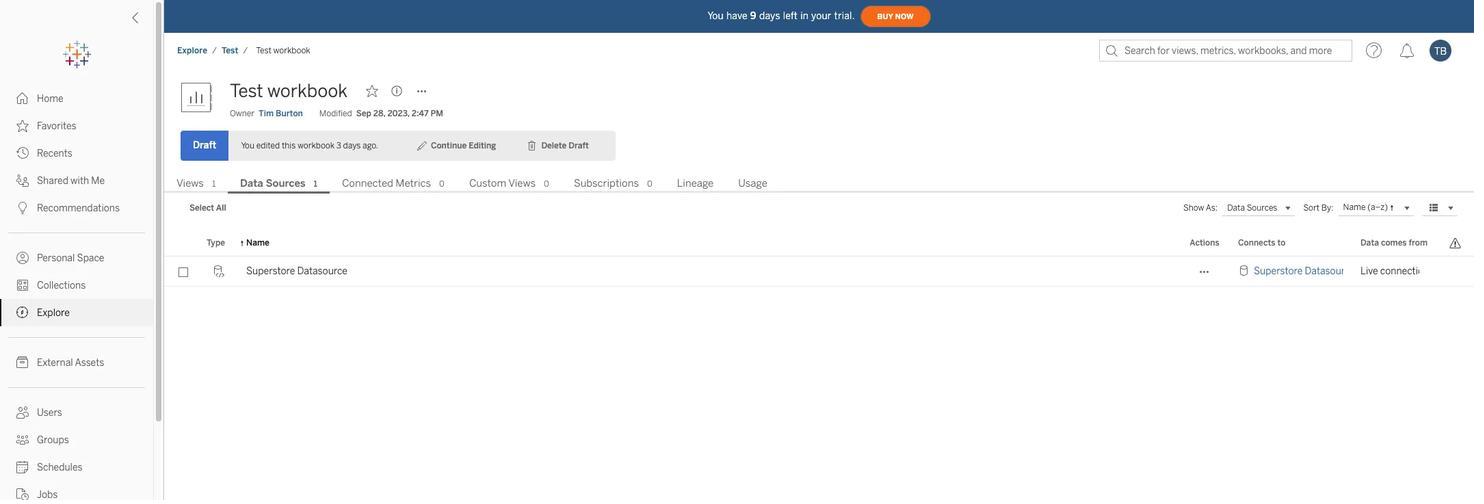 Task type: describe. For each thing, give the bounding box(es) containing it.
sort by:
[[1303, 203, 1334, 213]]

1 for data sources
[[314, 179, 317, 189]]

test left test workbook element
[[222, 46, 238, 55]]

modified sep 28, 2023, 2:47 pm
[[319, 109, 443, 118]]

0 vertical spatial workbook
[[273, 46, 310, 55]]

data for data comes from
[[1361, 238, 1379, 248]]

external assets link
[[0, 349, 153, 376]]

home link
[[0, 85, 153, 112]]

personal
[[37, 252, 75, 264]]

by text only_f5he34f image for collections
[[16, 279, 29, 291]]

grid containing superstore datasource
[[164, 230, 1474, 500]]

me
[[91, 175, 105, 187]]

all
[[216, 203, 226, 213]]

favorites
[[37, 120, 76, 132]]

lineage
[[677, 177, 714, 189]]

main navigation. press the up and down arrow keys to access links. element
[[0, 85, 153, 500]]

connects
[[1238, 238, 1275, 248]]

data for data sources
[[240, 177, 263, 189]]

your
[[811, 10, 832, 22]]

collections link
[[0, 272, 153, 299]]

connects to
[[1238, 238, 1286, 248]]

by text only_f5he34f image for external assets
[[16, 356, 29, 369]]

1 superstore from the left
[[246, 265, 295, 277]]

users
[[37, 407, 62, 419]]

by text only_f5he34f image for users
[[16, 406, 29, 419]]

2 datasource from the left
[[1305, 265, 1355, 277]]

buy
[[877, 12, 893, 21]]

7 by text only_f5he34f image from the top
[[16, 488, 29, 500]]

connection
[[1380, 265, 1429, 277]]

select all
[[189, 203, 226, 213]]

custom views
[[469, 177, 536, 189]]

recommendations
[[37, 202, 120, 214]]

28,
[[373, 109, 385, 118]]

by text only_f5he34f image for home
[[16, 92, 29, 105]]

days inside test workbook main content
[[343, 141, 361, 150]]

edited
[[256, 141, 280, 150]]

2023,
[[387, 109, 410, 118]]

you for you edited this workbook 3 days ago.
[[241, 141, 254, 150]]

you have 9 days left in your trial.
[[708, 10, 855, 22]]

owner tim burton
[[230, 109, 303, 118]]

shared
[[37, 175, 68, 187]]

2 / from the left
[[243, 46, 248, 55]]

favorites link
[[0, 112, 153, 140]]

show
[[1183, 203, 1204, 213]]

1 vertical spatial explore link
[[0, 299, 153, 326]]

with
[[71, 175, 89, 187]]

by text only_f5he34f image for shared with me
[[16, 174, 29, 187]]

test link
[[221, 45, 239, 56]]

test workbook main content
[[164, 68, 1474, 500]]

tim
[[259, 109, 274, 118]]

2 views from the left
[[508, 177, 536, 189]]

explore / test /
[[177, 46, 248, 55]]

now
[[895, 12, 914, 21]]

this
[[282, 141, 296, 150]]

name
[[246, 238, 269, 248]]

buy now button
[[860, 5, 931, 27]]

explore for explore
[[37, 307, 70, 319]]

sort
[[1303, 203, 1320, 213]]

left
[[783, 10, 798, 22]]

trial.
[[834, 10, 855, 22]]

in
[[800, 10, 809, 22]]

3
[[336, 141, 341, 150]]

collections
[[37, 280, 86, 291]]

usage
[[738, 177, 767, 189]]

as:
[[1206, 203, 1218, 213]]

0 vertical spatial test workbook
[[256, 46, 310, 55]]

external assets
[[37, 357, 104, 369]]

1 views from the left
[[176, 177, 204, 189]]

actions
[[1190, 238, 1219, 248]]

home
[[37, 93, 63, 105]]

1 datasource from the left
[[297, 265, 347, 277]]

2 vertical spatial workbook
[[298, 141, 335, 150]]

data source (live—embedded in workbook) image
[[212, 265, 224, 278]]

superstore inside superstore datasource link
[[1254, 265, 1303, 277]]



Task type: vqa. For each thing, say whether or not it's contained in the screenshot.
Groups Link at bottom
yes



Task type: locate. For each thing, give the bounding box(es) containing it.
1 by text only_f5he34f image from the top
[[16, 120, 29, 132]]

data comes from
[[1361, 238, 1428, 248]]

recents
[[37, 148, 72, 159]]

recents link
[[0, 140, 153, 167]]

days
[[759, 10, 780, 22], [343, 141, 361, 150]]

1 up "select all"
[[212, 179, 216, 189]]

superstore down 'name'
[[246, 265, 295, 277]]

1 by text only_f5he34f image from the top
[[16, 92, 29, 105]]

1 0 from the left
[[439, 179, 445, 189]]

row
[[164, 256, 1474, 287]]

test up owner
[[230, 80, 263, 102]]

/ right test link
[[243, 46, 248, 55]]

0 horizontal spatial 1
[[212, 179, 216, 189]]

0 horizontal spatial explore
[[37, 307, 70, 319]]

views
[[176, 177, 204, 189], [508, 177, 536, 189]]

by text only_f5he34f image left recents
[[16, 147, 29, 159]]

by text only_f5he34f image left collections
[[16, 279, 29, 291]]

views up select
[[176, 177, 204, 189]]

schedules
[[37, 462, 82, 473]]

explore link left test link
[[176, 45, 208, 56]]

1 for views
[[212, 179, 216, 189]]

owner
[[230, 109, 254, 118]]

1 horizontal spatial 1
[[314, 179, 317, 189]]

Search for views, metrics, workbooks, and more text field
[[1099, 40, 1352, 62]]

1 vertical spatial workbook
[[267, 80, 347, 102]]

1 / from the left
[[212, 46, 217, 55]]

superstore down to
[[1254, 265, 1303, 277]]

personal space link
[[0, 244, 153, 272]]

2 by text only_f5he34f image from the top
[[16, 174, 29, 187]]

connected metrics
[[342, 177, 431, 189]]

0 for metrics
[[439, 179, 445, 189]]

1 vertical spatial days
[[343, 141, 361, 150]]

1 vertical spatial you
[[241, 141, 254, 150]]

4 by text only_f5he34f image from the top
[[16, 279, 29, 291]]

0 vertical spatial you
[[708, 10, 724, 22]]

2 by text only_f5he34f image from the top
[[16, 147, 29, 159]]

views right custom
[[508, 177, 536, 189]]

0 vertical spatial data
[[240, 177, 263, 189]]

0 vertical spatial days
[[759, 10, 780, 22]]

1 horizontal spatial datasource
[[1305, 265, 1355, 277]]

3 0 from the left
[[647, 179, 652, 189]]

test workbook inside test workbook main content
[[230, 80, 347, 102]]

9
[[750, 10, 756, 22]]

by text only_f5he34f image left personal
[[16, 252, 29, 264]]

by text only_f5he34f image left shared
[[16, 174, 29, 187]]

shared with me
[[37, 175, 105, 187]]

external
[[37, 357, 73, 369]]

data inside sub-spaces tab list
[[240, 177, 263, 189]]

sub-spaces tab list
[[164, 176, 1474, 194]]

0 right metrics
[[439, 179, 445, 189]]

data left sources
[[240, 177, 263, 189]]

groups link
[[0, 426, 153, 454]]

pm
[[431, 109, 443, 118]]

by text only_f5he34f image for recommendations
[[16, 202, 29, 214]]

recommendations link
[[0, 194, 153, 222]]

0 horizontal spatial /
[[212, 46, 217, 55]]

space
[[77, 252, 104, 264]]

1 vertical spatial data
[[1361, 238, 1379, 248]]

0 right subscriptions
[[647, 179, 652, 189]]

by text only_f5he34f image down collections 'link'
[[16, 306, 29, 319]]

test workbook element
[[252, 46, 314, 55]]

1 horizontal spatial you
[[708, 10, 724, 22]]

you for you have 9 days left in your trial.
[[708, 10, 724, 22]]

explore link down collections
[[0, 299, 153, 326]]

explore inside main navigation. press the up and down arrow keys to access links. element
[[37, 307, 70, 319]]

0 horizontal spatial 0
[[439, 179, 445, 189]]

by text only_f5he34f image for groups
[[16, 434, 29, 446]]

by text only_f5he34f image inside collections 'link'
[[16, 279, 29, 291]]

comes
[[1381, 238, 1407, 248]]

0 horizontal spatial superstore
[[246, 265, 295, 277]]

by text only_f5he34f image down schedules link
[[16, 488, 29, 500]]

0 horizontal spatial days
[[343, 141, 361, 150]]

1 horizontal spatial views
[[508, 177, 536, 189]]

1 horizontal spatial explore
[[177, 46, 207, 55]]

row containing superstore datasource
[[164, 256, 1474, 287]]

0 horizontal spatial datasource
[[297, 265, 347, 277]]

shared with me link
[[0, 167, 153, 194]]

data left comes
[[1361, 238, 1379, 248]]

6 by text only_f5he34f image from the top
[[16, 461, 29, 473]]

you inside test workbook main content
[[241, 141, 254, 150]]

1 horizontal spatial 0
[[544, 179, 549, 189]]

data source (live) image
[[1238, 265, 1254, 278]]

by text only_f5he34f image left recommendations
[[16, 202, 29, 214]]

superstore datasource down 'name'
[[246, 265, 347, 277]]

schedules link
[[0, 454, 153, 481]]

1 vertical spatial test workbook
[[230, 80, 347, 102]]

by text only_f5he34f image for explore
[[16, 306, 29, 319]]

0 for views
[[544, 179, 549, 189]]

ago.
[[363, 141, 378, 150]]

0 vertical spatial explore link
[[176, 45, 208, 56]]

superstore datasource
[[246, 265, 347, 277], [1254, 265, 1355, 277]]

0 horizontal spatial views
[[176, 177, 204, 189]]

test workbook right test link
[[256, 46, 310, 55]]

workbook right test link
[[273, 46, 310, 55]]

draft
[[193, 140, 216, 151]]

by text only_f5he34f image left external
[[16, 356, 29, 369]]

1 horizontal spatial superstore datasource
[[1254, 265, 1355, 277]]

connected
[[342, 177, 393, 189]]

by text only_f5he34f image left groups on the left of page
[[16, 434, 29, 446]]

workbook image
[[181, 77, 222, 118]]

datasource
[[297, 265, 347, 277], [1305, 265, 1355, 277]]

6 by text only_f5he34f image from the top
[[16, 406, 29, 419]]

by text only_f5he34f image left schedules
[[16, 461, 29, 473]]

explore for explore / test /
[[177, 46, 207, 55]]

explore
[[177, 46, 207, 55], [37, 307, 70, 319]]

metrics
[[396, 177, 431, 189]]

0 horizontal spatial superstore datasource
[[246, 265, 347, 277]]

by text only_f5he34f image
[[16, 92, 29, 105], [16, 147, 29, 159], [16, 202, 29, 214], [16, 279, 29, 291], [16, 356, 29, 369], [16, 406, 29, 419], [16, 488, 29, 500]]

5 by text only_f5he34f image from the top
[[16, 356, 29, 369]]

by text only_f5he34f image inside recents link
[[16, 147, 29, 159]]

test right test link
[[256, 46, 271, 55]]

live connection
[[1361, 265, 1439, 277]]

explore link
[[176, 45, 208, 56], [0, 299, 153, 326]]

you left have
[[708, 10, 724, 22]]

by text only_f5he34f image for personal space
[[16, 252, 29, 264]]

1 horizontal spatial explore link
[[176, 45, 208, 56]]

test
[[222, 46, 238, 55], [256, 46, 271, 55], [230, 80, 263, 102]]

3 by text only_f5he34f image from the top
[[16, 252, 29, 264]]

/
[[212, 46, 217, 55], [243, 46, 248, 55]]

/ left test link
[[212, 46, 217, 55]]

have
[[726, 10, 747, 22]]

from
[[1409, 238, 1428, 248]]

sep
[[356, 109, 371, 118]]

data
[[240, 177, 263, 189], [1361, 238, 1379, 248]]

buy now
[[877, 12, 914, 21]]

days right 9
[[759, 10, 780, 22]]

sources
[[266, 177, 305, 189]]

4 by text only_f5he34f image from the top
[[16, 306, 29, 319]]

5 by text only_f5he34f image from the top
[[16, 434, 29, 446]]

assets
[[75, 357, 104, 369]]

by text only_f5he34f image inside the external assets link
[[16, 356, 29, 369]]

0 horizontal spatial explore link
[[0, 299, 153, 326]]

test workbook up burton
[[230, 80, 347, 102]]

days right 3
[[343, 141, 361, 150]]

2:47
[[412, 109, 428, 118]]

superstore datasource down to
[[1254, 265, 1355, 277]]

superstore datasource link
[[1254, 256, 1355, 287]]

0 right custom views on the left of the page
[[544, 179, 549, 189]]

tim burton link
[[259, 107, 303, 120]]

2 horizontal spatial 0
[[647, 179, 652, 189]]

1 horizontal spatial /
[[243, 46, 248, 55]]

by text only_f5he34f image inside recommendations link
[[16, 202, 29, 214]]

workbook left 3
[[298, 141, 335, 150]]

by text only_f5he34f image inside favorites link
[[16, 120, 29, 132]]

by text only_f5he34f image left the users
[[16, 406, 29, 419]]

2 0 from the left
[[544, 179, 549, 189]]

live
[[1361, 265, 1378, 277]]

1 superstore datasource from the left
[[246, 265, 347, 277]]

grid
[[164, 230, 1474, 500]]

workbook up burton
[[267, 80, 347, 102]]

by text only_f5he34f image for schedules
[[16, 461, 29, 473]]

1 horizontal spatial days
[[759, 10, 780, 22]]

test workbook
[[256, 46, 310, 55], [230, 80, 347, 102]]

type
[[207, 238, 225, 248]]

select all button
[[181, 200, 235, 216]]

1 1 from the left
[[212, 179, 216, 189]]

0 horizontal spatial data
[[240, 177, 263, 189]]

1 horizontal spatial superstore
[[1254, 265, 1303, 277]]

by text only_f5he34f image inside home link
[[16, 92, 29, 105]]

you
[[708, 10, 724, 22], [241, 141, 254, 150]]

2 1 from the left
[[314, 179, 317, 189]]

test inside main content
[[230, 80, 263, 102]]

0
[[439, 179, 445, 189], [544, 179, 549, 189], [647, 179, 652, 189]]

by text only_f5he34f image for recents
[[16, 147, 29, 159]]

2 superstore from the left
[[1254, 265, 1303, 277]]

by text only_f5he34f image for favorites
[[16, 120, 29, 132]]

1
[[212, 179, 216, 189], [314, 179, 317, 189]]

workbook
[[273, 46, 310, 55], [267, 80, 347, 102], [298, 141, 335, 150]]

select
[[189, 203, 214, 213]]

data sources
[[240, 177, 305, 189]]

by text only_f5he34f image inside personal space link
[[16, 252, 29, 264]]

by:
[[1321, 203, 1334, 213]]

0 vertical spatial explore
[[177, 46, 207, 55]]

1 horizontal spatial data
[[1361, 238, 1379, 248]]

by text only_f5he34f image inside users 'link'
[[16, 406, 29, 419]]

by text only_f5he34f image inside schedules link
[[16, 461, 29, 473]]

by text only_f5he34f image inside explore link
[[16, 306, 29, 319]]

you edited this workbook 3 days ago.
[[241, 141, 378, 150]]

modified
[[319, 109, 352, 118]]

by text only_f5he34f image
[[16, 120, 29, 132], [16, 174, 29, 187], [16, 252, 29, 264], [16, 306, 29, 319], [16, 434, 29, 446], [16, 461, 29, 473]]

by text only_f5he34f image inside groups link
[[16, 434, 29, 446]]

by text only_f5he34f image left home
[[16, 92, 29, 105]]

groups
[[37, 434, 69, 446]]

explore left test link
[[177, 46, 207, 55]]

1 right sources
[[314, 179, 317, 189]]

to
[[1277, 238, 1286, 248]]

you left edited
[[241, 141, 254, 150]]

personal space
[[37, 252, 104, 264]]

users link
[[0, 399, 153, 426]]

burton
[[276, 109, 303, 118]]

navigation panel element
[[0, 41, 153, 500]]

3 by text only_f5he34f image from the top
[[16, 202, 29, 214]]

subscriptions
[[574, 177, 639, 189]]

show as:
[[1183, 203, 1218, 213]]

by text only_f5he34f image left favorites
[[16, 120, 29, 132]]

2 superstore datasource from the left
[[1254, 265, 1355, 277]]

custom
[[469, 177, 506, 189]]

by text only_f5he34f image inside shared with me link
[[16, 174, 29, 187]]

0 horizontal spatial you
[[241, 141, 254, 150]]

1 vertical spatial explore
[[37, 307, 70, 319]]

explore down collections
[[37, 307, 70, 319]]



